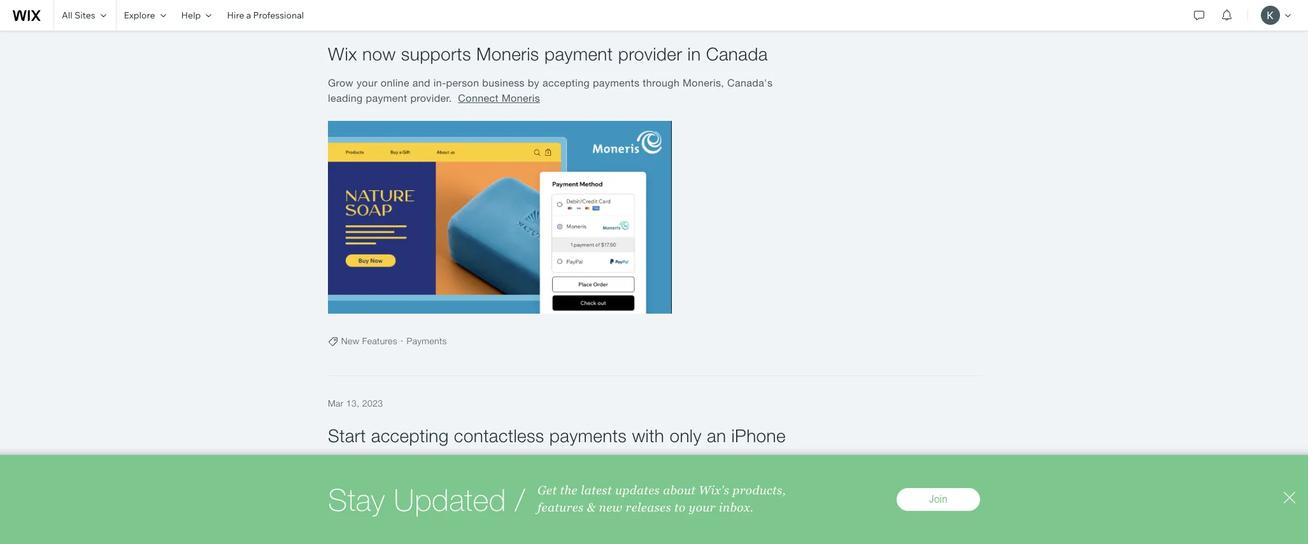 Task type: vqa. For each thing, say whether or not it's contained in the screenshot.
$0.00 related to total
no



Task type: describe. For each thing, give the bounding box(es) containing it.
hire
[[227, 10, 244, 21]]



Task type: locate. For each thing, give the bounding box(es) containing it.
all sites
[[62, 10, 95, 21]]

all
[[62, 10, 72, 21]]

help
[[181, 10, 201, 21]]

hire a professional link
[[219, 0, 312, 31]]

hire a professional
[[227, 10, 304, 21]]

explore
[[124, 10, 155, 21]]

help button
[[174, 0, 219, 31]]

professional
[[253, 10, 304, 21]]

sites
[[74, 10, 95, 21]]

a
[[246, 10, 251, 21]]



